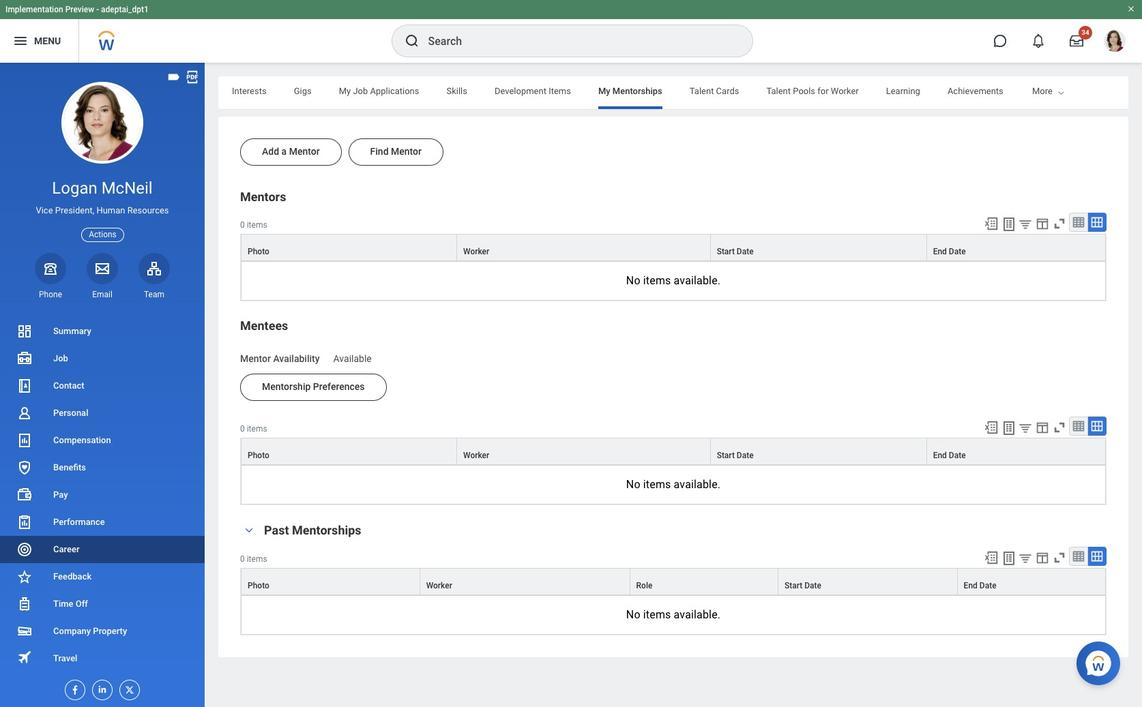 Task type: vqa. For each thing, say whether or not it's contained in the screenshot.
Employee ID's employee
no



Task type: locate. For each thing, give the bounding box(es) containing it.
1 export to worksheets image from the top
[[1001, 216, 1018, 233]]

no inside "mentors" group
[[627, 274, 641, 287]]

2 vertical spatial select to filter grid data image
[[1019, 552, 1034, 566]]

0 vertical spatial export to worksheets image
[[1001, 216, 1018, 233]]

start date button inside mentees group
[[711, 439, 927, 465]]

talent left pools at the top
[[767, 86, 791, 96]]

0 vertical spatial 0
[[240, 221, 245, 230]]

start date button inside "mentors" group
[[711, 235, 927, 261]]

pay image
[[16, 487, 33, 504]]

travel link
[[0, 646, 205, 673]]

0 inside "mentors" group
[[240, 221, 245, 230]]

start
[[717, 247, 735, 257], [717, 451, 735, 461], [785, 582, 803, 591]]

0 horizontal spatial mentorships
[[292, 524, 362, 538]]

1 horizontal spatial mentor
[[289, 146, 320, 157]]

0 inside past mentorships group
[[240, 555, 245, 565]]

start date inside "mentors" group
[[717, 247, 754, 257]]

2 vertical spatial start
[[785, 582, 803, 591]]

2 vertical spatial start date button
[[779, 569, 958, 595]]

2 my from the left
[[599, 86, 611, 96]]

1 vertical spatial export to worksheets image
[[1001, 420, 1018, 437]]

2 vertical spatial worker button
[[420, 569, 630, 595]]

linkedin image
[[93, 681, 108, 696]]

2 horizontal spatial mentor
[[391, 146, 422, 157]]

achievements
[[948, 86, 1004, 96]]

0 horizontal spatial my
[[339, 86, 351, 96]]

start date
[[717, 247, 754, 257], [717, 451, 754, 461], [785, 582, 822, 591]]

search image
[[404, 33, 420, 49]]

cards
[[717, 86, 740, 96]]

2 vertical spatial end date
[[964, 582, 997, 591]]

applications
[[370, 86, 419, 96]]

available
[[334, 354, 372, 365]]

my mentorships
[[599, 86, 663, 96]]

my right the gigs
[[339, 86, 351, 96]]

select to filter grid data image
[[1019, 217, 1034, 231], [1019, 421, 1034, 435], [1019, 552, 1034, 566]]

1 no from the top
[[627, 274, 641, 287]]

0 inside mentees group
[[240, 425, 245, 434]]

1 vertical spatial table image
[[1072, 420, 1086, 433]]

0 vertical spatial available.
[[674, 274, 721, 287]]

0 vertical spatial worker button
[[457, 235, 710, 261]]

benefits image
[[16, 460, 33, 476]]

mentors group
[[240, 189, 1107, 302]]

2 no items available. from the top
[[627, 478, 721, 491]]

compensation
[[53, 436, 111, 446]]

mentor right find
[[391, 146, 422, 157]]

mentorships inside group
[[292, 524, 362, 538]]

0 items inside "mentors" group
[[240, 221, 267, 230]]

export to worksheets image
[[1001, 216, 1018, 233], [1001, 420, 1018, 437], [1001, 551, 1018, 567]]

items
[[549, 86, 571, 96]]

find
[[370, 146, 389, 157]]

1 expand table image from the top
[[1091, 216, 1105, 229]]

0 items down chevron down icon
[[240, 555, 267, 565]]

3 0 from the top
[[240, 555, 245, 565]]

0
[[240, 221, 245, 230], [240, 425, 245, 434], [240, 555, 245, 565]]

0 vertical spatial job
[[353, 86, 368, 96]]

travel image
[[16, 650, 33, 667]]

0 horizontal spatial job
[[53, 354, 68, 364]]

2 vertical spatial available.
[[674, 609, 721, 622]]

available. inside mentees group
[[674, 478, 721, 491]]

worker button inside mentees group
[[457, 439, 710, 465]]

3 photo from the top
[[248, 582, 270, 591]]

expand table image
[[1091, 420, 1105, 433]]

talent for talent pools for worker
[[767, 86, 791, 96]]

1 available. from the top
[[674, 274, 721, 287]]

0 items inside mentees group
[[240, 425, 267, 434]]

row inside past mentorships group
[[241, 569, 1107, 596]]

1 my from the left
[[339, 86, 351, 96]]

mentor down mentees button
[[240, 354, 271, 365]]

1 vertical spatial worker button
[[457, 439, 710, 465]]

toolbar inside mentees group
[[978, 417, 1107, 438]]

tab list
[[218, 76, 1143, 109]]

worker button for photo popup button corresponding to start date popup button within mentees group
[[457, 439, 710, 465]]

0 vertical spatial start
[[717, 247, 735, 257]]

1 vertical spatial photo button
[[242, 439, 457, 465]]

0 items down mentors
[[240, 221, 267, 230]]

no inside past mentorships group
[[627, 609, 641, 622]]

inbox large image
[[1070, 34, 1084, 48]]

start inside "mentors" group
[[717, 247, 735, 257]]

time off
[[53, 599, 88, 610]]

0 vertical spatial no items available.
[[627, 274, 721, 287]]

0 vertical spatial no
[[627, 274, 641, 287]]

end date inside mentees group
[[934, 451, 966, 461]]

0 vertical spatial expand table image
[[1091, 216, 1105, 229]]

1 no items available. from the top
[[627, 274, 721, 287]]

export to worksheets image inside mentees group
[[1001, 420, 1018, 437]]

0 vertical spatial row
[[241, 234, 1107, 262]]

table image left expand table icon
[[1072, 420, 1086, 433]]

1 vertical spatial mentorships
[[292, 524, 362, 538]]

human
[[97, 206, 125, 216]]

interests
[[232, 86, 267, 96]]

items
[[247, 221, 267, 230], [644, 274, 671, 287], [247, 425, 267, 434], [644, 478, 671, 491], [247, 555, 267, 565], [644, 609, 671, 622]]

34 button
[[1062, 26, 1093, 56]]

mail image
[[94, 261, 111, 277]]

1 vertical spatial export to excel image
[[984, 551, 999, 566]]

1 toolbar from the top
[[978, 213, 1107, 234]]

0 vertical spatial fullscreen image
[[1053, 216, 1068, 231]]

2 click to view/edit grid preferences image from the top
[[1036, 551, 1051, 566]]

president,
[[55, 206, 94, 216]]

available. for start date popup button within mentees group
[[674, 478, 721, 491]]

expand table image right click to view/edit grid preferences image
[[1091, 216, 1105, 229]]

benefits
[[53, 463, 86, 473]]

list
[[0, 318, 205, 673]]

2 vertical spatial photo button
[[242, 569, 420, 595]]

preferences
[[313, 381, 365, 392]]

start date inside past mentorships group
[[785, 582, 822, 591]]

mentor availability
[[240, 354, 320, 365]]

no items available. inside mentees group
[[627, 478, 721, 491]]

click to view/edit grid preferences image left expand table icon
[[1036, 420, 1051, 435]]

mentor right 'a'
[[289, 146, 320, 157]]

select to filter grid data image inside past mentorships group
[[1019, 552, 1034, 566]]

1 talent from the left
[[690, 86, 714, 96]]

0 vertical spatial photo button
[[242, 235, 457, 261]]

1 vertical spatial start
[[717, 451, 735, 461]]

3 toolbar from the top
[[978, 547, 1107, 569]]

pools
[[793, 86, 816, 96]]

my for my job applications
[[339, 86, 351, 96]]

travel
[[53, 654, 77, 664]]

2 vertical spatial row
[[241, 569, 1107, 596]]

phone button
[[35, 253, 66, 300]]

photo button
[[242, 235, 457, 261], [242, 439, 457, 465], [242, 569, 420, 595]]

0 vertical spatial end date
[[934, 247, 966, 257]]

mentorships inside tab list
[[613, 86, 663, 96]]

0 items for photo popup button corresponding to start date popup button within mentees group
[[240, 425, 267, 434]]

0 items down mentorship at bottom left
[[240, 425, 267, 434]]

3 no from the top
[[627, 609, 641, 622]]

no
[[627, 274, 641, 287], [627, 478, 641, 491], [627, 609, 641, 622]]

2 fullscreen image from the top
[[1053, 420, 1068, 435]]

end date
[[934, 247, 966, 257], [934, 451, 966, 461], [964, 582, 997, 591]]

1 horizontal spatial mentorships
[[613, 86, 663, 96]]

add
[[262, 146, 279, 157]]

mentees
[[240, 319, 288, 333]]

compensation image
[[16, 433, 33, 449]]

implementation
[[5, 5, 63, 14]]

1 vertical spatial end
[[934, 451, 947, 461]]

2 0 items from the top
[[240, 425, 267, 434]]

fullscreen image left expand table icon
[[1053, 420, 1068, 435]]

toolbar for the topmost "end date" popup button
[[978, 213, 1107, 234]]

0 vertical spatial select to filter grid data image
[[1019, 217, 1034, 231]]

photo inside mentees group
[[248, 451, 270, 461]]

2 row from the top
[[241, 438, 1107, 466]]

0 vertical spatial end
[[934, 247, 947, 257]]

2 vertical spatial photo
[[248, 582, 270, 591]]

3 no items available. from the top
[[627, 609, 721, 622]]

no inside mentees group
[[627, 478, 641, 491]]

0 vertical spatial end date button
[[928, 235, 1106, 261]]

0 vertical spatial start date
[[717, 247, 754, 257]]

1 vertical spatial fullscreen image
[[1053, 420, 1068, 435]]

select to filter grid data image for export to worksheets icon inside the past mentorships group
[[1019, 552, 1034, 566]]

2 export to worksheets image from the top
[[1001, 420, 1018, 437]]

mentorship preferences button
[[240, 374, 387, 401]]

no items available.
[[627, 274, 721, 287], [627, 478, 721, 491], [627, 609, 721, 622]]

no for worker popup button within past mentorships group
[[627, 609, 641, 622]]

select to filter grid data image inside "mentors" group
[[1019, 217, 1034, 231]]

0 vertical spatial photo
[[248, 247, 270, 257]]

1 fullscreen image from the top
[[1053, 216, 1068, 231]]

mentor
[[289, 146, 320, 157], [391, 146, 422, 157], [240, 354, 271, 365]]

1 vertical spatial no items available.
[[627, 478, 721, 491]]

job inside tab list
[[353, 86, 368, 96]]

1 photo button from the top
[[242, 235, 457, 261]]

talent for talent cards
[[690, 86, 714, 96]]

start date button
[[711, 235, 927, 261], [711, 439, 927, 465], [779, 569, 958, 595]]

performance
[[53, 517, 105, 528]]

time off image
[[16, 597, 33, 613]]

2 vertical spatial start date
[[785, 582, 822, 591]]

end for start date popup button in "mentors" group
[[934, 247, 947, 257]]

mentors
[[240, 190, 286, 204]]

mentor inside "button"
[[289, 146, 320, 157]]

2 available. from the top
[[674, 478, 721, 491]]

job up contact
[[53, 354, 68, 364]]

1 0 items from the top
[[240, 221, 267, 230]]

2 vertical spatial export to worksheets image
[[1001, 551, 1018, 567]]

worker button inside "mentors" group
[[457, 235, 710, 261]]

date for the bottommost "end date" popup button
[[980, 582, 997, 591]]

available. inside "mentors" group
[[674, 274, 721, 287]]

preview
[[65, 5, 94, 14]]

1 vertical spatial click to view/edit grid preferences image
[[1036, 551, 1051, 566]]

end
[[934, 247, 947, 257], [934, 451, 947, 461], [964, 582, 978, 591]]

table image
[[1072, 216, 1086, 229], [1072, 420, 1086, 433]]

export to worksheets image inside past mentorships group
[[1001, 551, 1018, 567]]

1 row from the top
[[241, 234, 1107, 262]]

1 vertical spatial photo
[[248, 451, 270, 461]]

0 vertical spatial click to view/edit grid preferences image
[[1036, 420, 1051, 435]]

actions
[[89, 230, 117, 239]]

start inside mentees group
[[717, 451, 735, 461]]

talent
[[690, 86, 714, 96], [767, 86, 791, 96]]

mentor inside mentees group
[[240, 354, 271, 365]]

personal
[[53, 408, 88, 418]]

1 export to excel image from the top
[[984, 420, 999, 435]]

2 vertical spatial no items available.
[[627, 609, 721, 622]]

0 horizontal spatial talent
[[690, 86, 714, 96]]

performance link
[[0, 509, 205, 537]]

date for start date popup button within mentees group
[[737, 451, 754, 461]]

worker button inside past mentorships group
[[420, 569, 630, 595]]

1 vertical spatial start date button
[[711, 439, 927, 465]]

talent cards
[[690, 86, 740, 96]]

2 photo button from the top
[[242, 439, 457, 465]]

0 vertical spatial export to excel image
[[984, 420, 999, 435]]

1 horizontal spatial my
[[599, 86, 611, 96]]

my
[[339, 86, 351, 96], [599, 86, 611, 96]]

available. inside past mentorships group
[[674, 609, 721, 622]]

2 vertical spatial toolbar
[[978, 547, 1107, 569]]

mentorships for past mentorships
[[292, 524, 362, 538]]

3 0 items from the top
[[240, 555, 267, 565]]

1 table image from the top
[[1072, 216, 1086, 229]]

start date button inside past mentorships group
[[779, 569, 958, 595]]

team
[[144, 290, 165, 300]]

1 photo from the top
[[248, 247, 270, 257]]

photo inside past mentorships group
[[248, 582, 270, 591]]

no items available. inside past mentorships group
[[627, 609, 721, 622]]

logan mcneil
[[52, 179, 153, 198]]

2 talent from the left
[[767, 86, 791, 96]]

toolbar inside past mentorships group
[[978, 547, 1107, 569]]

0 vertical spatial toolbar
[[978, 213, 1107, 234]]

2 vertical spatial 0 items
[[240, 555, 267, 565]]

mentorship preferences
[[262, 381, 365, 392]]

row inside mentees group
[[241, 438, 1107, 466]]

job
[[353, 86, 368, 96], [53, 354, 68, 364]]

mentor inside button
[[391, 146, 422, 157]]

click to view/edit grid preferences image
[[1036, 420, 1051, 435], [1036, 551, 1051, 566]]

fullscreen image
[[1053, 216, 1068, 231], [1053, 420, 1068, 435]]

2 export to excel image from the top
[[984, 551, 999, 566]]

3 select to filter grid data image from the top
[[1019, 552, 1034, 566]]

end for start date popup button within mentees group
[[934, 451, 947, 461]]

0 vertical spatial 0 items
[[240, 221, 267, 230]]

no items available. for worker popup button within past mentorships group
[[627, 609, 721, 622]]

expand table image
[[1091, 216, 1105, 229], [1091, 550, 1105, 564]]

2 expand table image from the top
[[1091, 550, 1105, 564]]

performance image
[[16, 515, 33, 531]]

1 vertical spatial job
[[53, 354, 68, 364]]

fullscreen image right click to view/edit grid preferences image
[[1053, 216, 1068, 231]]

1 vertical spatial available.
[[674, 478, 721, 491]]

vice president, human resources
[[36, 206, 169, 216]]

start date for worker popup button inside "mentors" group
[[717, 247, 754, 257]]

my right items
[[599, 86, 611, 96]]

1 horizontal spatial job
[[353, 86, 368, 96]]

date for start date popup button in "mentors" group
[[737, 247, 754, 257]]

expand table image right table image
[[1091, 550, 1105, 564]]

export to excel image
[[984, 216, 999, 231]]

3 row from the top
[[241, 569, 1107, 596]]

more
[[1033, 86, 1053, 96]]

end date for start date popup button within mentees group
[[934, 451, 966, 461]]

no for worker popup button inside "mentors" group
[[627, 274, 641, 287]]

3 available. from the top
[[674, 609, 721, 622]]

development items
[[495, 86, 571, 96]]

implementation preview -   adeptai_dpt1
[[5, 5, 149, 14]]

0 vertical spatial start date button
[[711, 235, 927, 261]]

export to worksheets image inside "mentors" group
[[1001, 216, 1018, 233]]

1 0 from the top
[[240, 221, 245, 230]]

table image
[[1072, 550, 1086, 564]]

1 vertical spatial no
[[627, 478, 641, 491]]

2 vertical spatial end
[[964, 582, 978, 591]]

date
[[737, 247, 754, 257], [950, 247, 966, 257], [737, 451, 754, 461], [950, 451, 966, 461], [805, 582, 822, 591], [980, 582, 997, 591]]

2 photo from the top
[[248, 451, 270, 461]]

no items available. inside "mentors" group
[[627, 274, 721, 287]]

close environment banner image
[[1128, 5, 1136, 13]]

0 vertical spatial table image
[[1072, 216, 1086, 229]]

start for worker popup button in the mentees group
[[717, 451, 735, 461]]

talent left cards
[[690, 86, 714, 96]]

role button
[[631, 569, 778, 595]]

0 items inside past mentorships group
[[240, 555, 267, 565]]

worker button
[[457, 235, 710, 261], [457, 439, 710, 465], [420, 569, 630, 595]]

end date inside "mentors" group
[[934, 247, 966, 257]]

export to excel image
[[984, 420, 999, 435], [984, 551, 999, 566]]

1 vertical spatial expand table image
[[1091, 550, 1105, 564]]

2 select to filter grid data image from the top
[[1019, 421, 1034, 435]]

fullscreen image
[[1053, 551, 1068, 566]]

educatio
[[1111, 86, 1143, 96]]

mentees group
[[240, 318, 1107, 506]]

1 vertical spatial 0 items
[[240, 425, 267, 434]]

mentorships for my mentorships
[[613, 86, 663, 96]]

2 table image from the top
[[1072, 420, 1086, 433]]

3 export to worksheets image from the top
[[1001, 551, 1018, 567]]

photo inside "mentors" group
[[248, 247, 270, 257]]

export to excel image inside mentees group
[[984, 420, 999, 435]]

1 vertical spatial select to filter grid data image
[[1019, 421, 1034, 435]]

1 vertical spatial end date
[[934, 451, 966, 461]]

1 click to view/edit grid preferences image from the top
[[1036, 420, 1051, 435]]

toolbar
[[978, 213, 1107, 234], [978, 417, 1107, 438], [978, 547, 1107, 569]]

start date inside mentees group
[[717, 451, 754, 461]]

2 vertical spatial no
[[627, 609, 641, 622]]

select to filter grid data image inside mentees group
[[1019, 421, 1034, 435]]

1 horizontal spatial talent
[[767, 86, 791, 96]]

1 select to filter grid data image from the top
[[1019, 217, 1034, 231]]

end inside past mentorships group
[[964, 582, 978, 591]]

job left the applications
[[353, 86, 368, 96]]

2 no from the top
[[627, 478, 641, 491]]

0 for photo popup button associated with start date popup button in "mentors" group
[[240, 221, 245, 230]]

past mentorships button
[[264, 524, 362, 538]]

2 0 from the top
[[240, 425, 245, 434]]

0 vertical spatial mentorships
[[613, 86, 663, 96]]

0 items
[[240, 221, 267, 230], [240, 425, 267, 434], [240, 555, 267, 565]]

1 vertical spatial start date
[[717, 451, 754, 461]]

toolbar inside "mentors" group
[[978, 213, 1107, 234]]

0 horizontal spatial mentor
[[240, 354, 271, 365]]

2 vertical spatial 0
[[240, 555, 245, 565]]

0 for photo popup button corresponding to start date popup button within mentees group
[[240, 425, 245, 434]]

table image right click to view/edit grid preferences image
[[1072, 216, 1086, 229]]

2 toolbar from the top
[[978, 417, 1107, 438]]

row inside "mentors" group
[[241, 234, 1107, 262]]

end inside "mentors" group
[[934, 247, 947, 257]]

mentorships
[[613, 86, 663, 96], [292, 524, 362, 538]]

skills
[[447, 86, 468, 96]]

photo
[[248, 247, 270, 257], [248, 451, 270, 461], [248, 582, 270, 591]]

1 vertical spatial 0
[[240, 425, 245, 434]]

talent pools for worker
[[767, 86, 859, 96]]

view team image
[[146, 261, 162, 277]]

click to view/edit grid preferences image left fullscreen image
[[1036, 551, 1051, 566]]

end inside mentees group
[[934, 451, 947, 461]]

1 vertical spatial toolbar
[[978, 417, 1107, 438]]

1 vertical spatial row
[[241, 438, 1107, 466]]

row
[[241, 234, 1107, 262], [241, 438, 1107, 466], [241, 569, 1107, 596]]



Task type: describe. For each thing, give the bounding box(es) containing it.
company property link
[[0, 618, 205, 646]]

row for mentorship preferences "button"
[[241, 438, 1107, 466]]

available. for start date popup button in "mentors" group
[[674, 274, 721, 287]]

no items available. for worker popup button in the mentees group
[[627, 478, 721, 491]]

date for the topmost "end date" popup button
[[950, 247, 966, 257]]

email
[[92, 290, 113, 300]]

actions button
[[81, 228, 124, 242]]

development
[[495, 86, 547, 96]]

job link
[[0, 345, 205, 373]]

career
[[53, 545, 80, 555]]

mentor availability element
[[334, 345, 372, 366]]

feedback image
[[16, 569, 33, 586]]

x image
[[120, 681, 135, 696]]

my for my mentorships
[[599, 86, 611, 96]]

past
[[264, 524, 289, 538]]

phone logan mcneil element
[[35, 289, 66, 300]]

resources
[[127, 206, 169, 216]]

expand table image for start date
[[1091, 550, 1105, 564]]

benefits link
[[0, 455, 205, 482]]

team link
[[139, 253, 170, 300]]

click to view/edit grid preferences image for end date
[[1036, 420, 1051, 435]]

for
[[818, 86, 829, 96]]

gigs
[[294, 86, 312, 96]]

mentorship
[[262, 381, 311, 392]]

tab list containing interests
[[218, 76, 1143, 109]]

start inside past mentorships group
[[785, 582, 803, 591]]

fullscreen image for click to view/edit grid preferences icon for end date
[[1053, 420, 1068, 435]]

table image for expand table image related to end date
[[1072, 216, 1086, 229]]

table image for expand table icon
[[1072, 420, 1086, 433]]

facebook image
[[66, 681, 81, 696]]

0 items for photo popup button associated with start date popup button in "mentors" group
[[240, 221, 267, 230]]

feedback link
[[0, 564, 205, 591]]

justify image
[[12, 33, 29, 49]]

view printable version (pdf) image
[[185, 70, 200, 85]]

vice
[[36, 206, 53, 216]]

time
[[53, 599, 73, 610]]

export to excel image for start date
[[984, 551, 999, 566]]

select to filter grid data image for export to worksheets icon inside mentees group
[[1019, 421, 1034, 435]]

add a mentor
[[262, 146, 320, 157]]

a
[[282, 146, 287, 157]]

no for worker popup button in the mentees group
[[627, 478, 641, 491]]

profile logan mcneil image
[[1105, 30, 1126, 55]]

export to worksheets image for click to view/edit grid preferences image
[[1001, 216, 1018, 233]]

photo for photo popup button associated with start date popup button in "mentors" group
[[248, 247, 270, 257]]

company property
[[53, 627, 127, 637]]

navigation pane region
[[0, 63, 205, 708]]

no items available. for worker popup button inside "mentors" group
[[627, 274, 721, 287]]

add a mentor button
[[240, 139, 342, 166]]

adeptai_dpt1
[[101, 5, 149, 14]]

photo button for start date popup button within mentees group
[[242, 439, 457, 465]]

logan
[[52, 179, 97, 198]]

export to worksheets image for start date click to view/edit grid preferences icon
[[1001, 551, 1018, 567]]

date for "end date" popup button to the middle
[[950, 451, 966, 461]]

off
[[76, 599, 88, 610]]

role
[[637, 582, 653, 591]]

company
[[53, 627, 91, 637]]

click to view/edit grid preferences image
[[1036, 216, 1051, 231]]

find mentor
[[370, 146, 422, 157]]

-
[[96, 5, 99, 14]]

worker inside mentees group
[[464, 451, 490, 461]]

team logan mcneil element
[[139, 289, 170, 300]]

Search Workday  search field
[[428, 26, 725, 56]]

find mentor button
[[349, 139, 444, 166]]

time off link
[[0, 591, 205, 618]]

worker inside past mentorships group
[[426, 582, 453, 591]]

list containing summary
[[0, 318, 205, 673]]

chevron down image
[[241, 527, 257, 536]]

career image
[[16, 542, 33, 558]]

past mentorships
[[264, 524, 362, 538]]

toolbar for start date popup button inside the past mentorships group
[[978, 547, 1107, 569]]

phone
[[39, 290, 62, 300]]

34
[[1082, 29, 1090, 36]]

email logan mcneil element
[[87, 289, 118, 300]]

personal image
[[16, 405, 33, 422]]

start date for worker popup button in the mentees group
[[717, 451, 754, 461]]

mentees button
[[240, 319, 288, 333]]

start for worker popup button inside "mentors" group
[[717, 247, 735, 257]]

notifications large image
[[1032, 34, 1046, 48]]

email button
[[87, 253, 118, 300]]

contact
[[53, 381, 84, 391]]

job image
[[16, 351, 33, 367]]

summary
[[53, 326, 91, 337]]

summary link
[[0, 318, 205, 345]]

export to worksheets image for click to view/edit grid preferences icon for end date
[[1001, 420, 1018, 437]]

photo for photo popup button corresponding to start date popup button within mentees group
[[248, 451, 270, 461]]

contact link
[[0, 373, 205, 400]]

photo button for start date popup button in "mentors" group
[[242, 235, 457, 261]]

tag image
[[167, 70, 182, 85]]

fullscreen image for click to view/edit grid preferences image
[[1053, 216, 1068, 231]]

mentors button
[[240, 190, 286, 204]]

1 vertical spatial end date button
[[928, 439, 1106, 465]]

start date button for the topmost "end date" popup button
[[711, 235, 927, 261]]

toolbar for "end date" popup button to the middle
[[978, 417, 1107, 438]]

2 vertical spatial end date button
[[958, 569, 1106, 595]]

expand table image for end date
[[1091, 216, 1105, 229]]

start date button for "end date" popup button to the middle
[[711, 439, 927, 465]]

select to filter grid data image for export to worksheets icon within "mentors" group
[[1019, 217, 1034, 231]]

compensation link
[[0, 427, 205, 455]]

end date for start date popup button in "mentors" group
[[934, 247, 966, 257]]

worker button for photo popup button associated with start date popup button in "mentors" group
[[457, 235, 710, 261]]

pay
[[53, 490, 68, 500]]

menu banner
[[0, 0, 1143, 63]]

property
[[93, 627, 127, 637]]

learning
[[887, 86, 921, 96]]

click to view/edit grid preferences image for start date
[[1036, 551, 1051, 566]]

feedback
[[53, 572, 92, 582]]

worker inside "mentors" group
[[464, 247, 490, 257]]

certifications
[[1031, 86, 1084, 96]]

pay link
[[0, 482, 205, 509]]

available. for "role" 'popup button'
[[674, 609, 721, 622]]

mcneil
[[101, 179, 153, 198]]

menu button
[[0, 19, 79, 63]]

date for start date popup button inside the past mentorships group
[[805, 582, 822, 591]]

phone image
[[41, 261, 60, 277]]

end date inside past mentorships group
[[964, 582, 997, 591]]

personal link
[[0, 400, 205, 427]]

job inside list
[[53, 354, 68, 364]]

contact image
[[16, 378, 33, 395]]

company property image
[[16, 624, 33, 640]]

export to excel image for end date
[[984, 420, 999, 435]]

3 photo button from the top
[[242, 569, 420, 595]]

career link
[[0, 537, 205, 564]]

row for 'past mentorships' button
[[241, 569, 1107, 596]]

past mentorships group
[[240, 522, 1107, 636]]

availability
[[273, 354, 320, 365]]

my job applications
[[339, 86, 419, 96]]

summary image
[[16, 324, 33, 340]]

photo for 1st photo popup button from the bottom
[[248, 582, 270, 591]]

menu
[[34, 35, 61, 46]]



